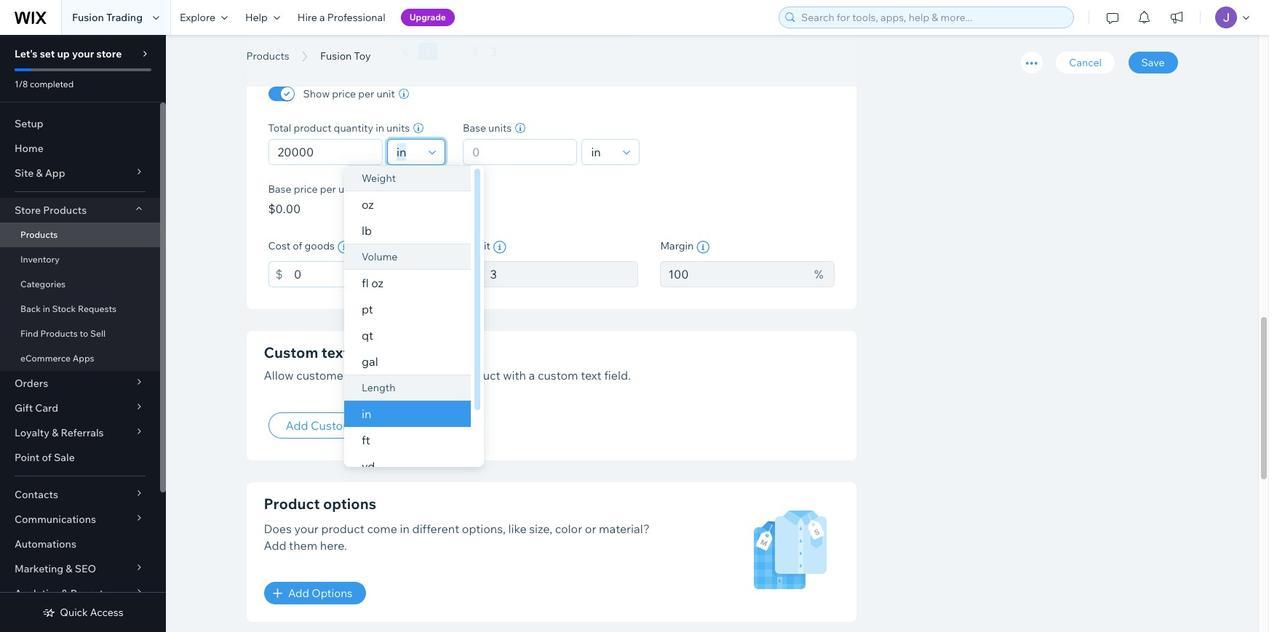 Task type: vqa. For each thing, say whether or not it's contained in the screenshot.
bottommost to
yes



Task type: locate. For each thing, give the bounding box(es) containing it.
1 vertical spatial products link
[[0, 223, 160, 247]]

1 vertical spatial price
[[294, 183, 318, 196]]

& right site at top
[[36, 167, 43, 180]]

2 0 field from the left
[[468, 140, 572, 165]]

requests
[[78, 304, 117, 314]]

base inside the base price per unit $0.00
[[268, 183, 292, 196]]

0 vertical spatial products link
[[239, 49, 297, 63]]

& for analytics
[[61, 587, 68, 601]]

0 vertical spatial to
[[80, 328, 88, 339]]

in right back
[[43, 304, 50, 314]]

custom up allow
[[264, 344, 318, 362]]

help
[[245, 11, 268, 24]]

0 horizontal spatial your
[[72, 47, 94, 60]]

0 horizontal spatial units
[[387, 122, 410, 135]]

1 vertical spatial base
[[268, 183, 292, 196]]

unit up total product quantity in units
[[377, 87, 395, 100]]

0 horizontal spatial to
[[80, 328, 88, 339]]

of inside point of sale link
[[42, 451, 52, 464]]

& left the seo
[[66, 563, 72, 576]]

add right plus xs image
[[288, 587, 309, 601]]

& up quick
[[61, 587, 68, 601]]

field.
[[604, 368, 631, 383]]

1 horizontal spatial unit
[[377, 87, 395, 100]]

products link down help button
[[239, 49, 297, 63]]

1 horizontal spatial of
[[293, 240, 302, 253]]

1 vertical spatial of
[[42, 451, 52, 464]]

1 horizontal spatial your
[[294, 522, 319, 537]]

hire a professional link
[[289, 0, 394, 35]]

add for add custom text field
[[286, 419, 308, 433]]

price inside the base price per unit $0.00
[[294, 183, 318, 196]]

products right store
[[43, 204, 87, 217]]

text
[[356, 419, 379, 433]]

here.
[[320, 539, 347, 553]]

price
[[332, 87, 356, 100], [294, 183, 318, 196]]

0 vertical spatial your
[[72, 47, 94, 60]]

let's set up your store
[[15, 47, 122, 60]]

0 horizontal spatial price
[[294, 183, 318, 196]]

hire a professional
[[298, 11, 386, 24]]

1 vertical spatial custom
[[311, 419, 354, 433]]

save button
[[1129, 52, 1178, 74]]

1 vertical spatial a
[[529, 368, 535, 383]]

2 vertical spatial add
[[288, 587, 309, 601]]

stock
[[52, 304, 76, 314]]

& for marketing
[[66, 563, 72, 576]]

base units
[[463, 122, 512, 135]]

marketing & seo
[[15, 563, 96, 576]]

margin
[[660, 240, 694, 253]]

automations
[[15, 538, 76, 551]]

referrals
[[61, 427, 104, 440]]

apps
[[73, 353, 94, 364]]

custom inside custom text allow customers to personalize this product with a custom text field.
[[264, 344, 318, 362]]

& for loyalty
[[52, 427, 58, 440]]

price up $0.00
[[294, 183, 318, 196]]

fusion down "hire a professional"
[[320, 49, 352, 63]]

1 vertical spatial to
[[356, 368, 367, 383]]

fusion down hire
[[246, 31, 330, 64]]

a right hire
[[320, 11, 325, 24]]

1 horizontal spatial info tooltip image
[[493, 241, 506, 254]]

analytics & reports button
[[0, 582, 160, 606]]

in inside sidebar element
[[43, 304, 50, 314]]

inventory
[[20, 254, 60, 265]]

$
[[472, 44, 479, 59], [425, 45, 431, 58], [276, 267, 283, 282], [472, 267, 479, 282]]

product options
[[264, 495, 376, 513]]

store products
[[15, 204, 87, 217]]

access
[[90, 606, 123, 619]]

0 field down base units
[[468, 140, 572, 165]]

info tooltip image right the profit
[[493, 241, 506, 254]]

per up quantity
[[358, 87, 374, 100]]

1 vertical spatial per
[[320, 183, 336, 196]]

set
[[40, 47, 55, 60]]

length option
[[344, 375, 471, 401]]

does your product come in different options, like size, color or material? add them here.
[[264, 522, 650, 553]]

your up the them
[[294, 522, 319, 537]]

card
[[35, 402, 58, 415]]

or
[[585, 522, 596, 537]]

to right 'customers'
[[356, 368, 367, 383]]

up
[[57, 47, 70, 60]]

in right quantity
[[376, 122, 384, 135]]

categories link
[[0, 272, 160, 297]]

text up 'customers'
[[322, 344, 349, 362]]

1 vertical spatial product
[[457, 368, 501, 383]]

orders button
[[0, 371, 160, 396]]

of right 'cost'
[[293, 240, 302, 253]]

per left weight
[[320, 183, 336, 196]]

quick
[[60, 606, 88, 619]]

1 horizontal spatial base
[[463, 122, 486, 135]]

0 field down total product quantity in units
[[273, 140, 378, 165]]

1 horizontal spatial a
[[529, 368, 535, 383]]

of inside fusion toy form
[[293, 240, 302, 253]]

0 vertical spatial %
[[401, 45, 409, 58]]

oz
[[362, 197, 374, 212], [371, 276, 384, 290]]

& inside analytics & reports dropdown button
[[61, 587, 68, 601]]

price for show price per unit
[[332, 87, 356, 100]]

0 horizontal spatial per
[[320, 183, 336, 196]]

1 horizontal spatial price
[[332, 87, 356, 100]]

1 horizontal spatial units
[[488, 122, 512, 135]]

save
[[1142, 56, 1165, 69]]

None text field
[[294, 261, 443, 288]]

toy
[[336, 31, 380, 64], [354, 49, 371, 63]]

0 vertical spatial a
[[320, 11, 325, 24]]

unit for show price per unit
[[377, 87, 395, 100]]

0 vertical spatial text
[[322, 344, 349, 362]]

add inside does your product come in different options, like size, color or material? add them here.
[[264, 539, 286, 553]]

0 horizontal spatial unit
[[338, 183, 357, 196]]

product right total
[[294, 122, 332, 135]]

fusion
[[72, 11, 104, 24], [246, 31, 330, 64], [320, 49, 352, 63]]

sell
[[90, 328, 106, 339]]

0 horizontal spatial 0 field
[[273, 140, 378, 165]]

weight option
[[344, 165, 471, 191]]

oz right fl
[[371, 276, 384, 290]]

0 horizontal spatial base
[[268, 183, 292, 196]]

2 vertical spatial product
[[321, 522, 365, 537]]

products up ecommerce apps
[[40, 328, 78, 339]]

this
[[435, 368, 455, 383]]

volume option
[[344, 244, 471, 270]]

info tooltip image
[[338, 241, 351, 254], [493, 241, 506, 254]]

0 field for product
[[273, 140, 378, 165]]

customers
[[296, 368, 354, 383]]

products down help button
[[246, 49, 289, 63]]

custom left text
[[311, 419, 354, 433]]

0 vertical spatial add
[[286, 419, 308, 433]]

oz up lb
[[362, 197, 374, 212]]

None field
[[392, 140, 424, 165], [587, 140, 619, 165], [392, 140, 424, 165], [587, 140, 619, 165]]

unit inside the base price per unit $0.00
[[338, 183, 357, 196]]

text
[[322, 344, 349, 362], [581, 368, 602, 383]]

list box
[[344, 165, 484, 480]]

in up ft
[[362, 407, 371, 421]]

products inside fusion toy form
[[246, 49, 289, 63]]

1 0 field from the left
[[273, 140, 378, 165]]

your right the up
[[72, 47, 94, 60]]

product up here.
[[321, 522, 365, 537]]

plus xs image
[[273, 590, 282, 599]]

add
[[286, 419, 308, 433], [264, 539, 286, 553], [288, 587, 309, 601]]

per
[[358, 87, 374, 100], [320, 183, 336, 196]]

add inside button
[[288, 587, 309, 601]]

does
[[264, 522, 292, 537]]

1 horizontal spatial to
[[356, 368, 367, 383]]

2 info tooltip image from the left
[[493, 241, 506, 254]]

site & app
[[15, 167, 65, 180]]

unit
[[377, 87, 395, 100], [338, 183, 357, 196]]

lb
[[362, 224, 372, 238]]

0 vertical spatial base
[[463, 122, 486, 135]]

marketing
[[15, 563, 63, 576]]

%
[[401, 45, 409, 58], [814, 267, 824, 282]]

show
[[303, 87, 330, 100]]

products
[[246, 49, 289, 63], [43, 204, 87, 217], [20, 229, 58, 240], [40, 328, 78, 339]]

price right show
[[332, 87, 356, 100]]

color
[[555, 522, 582, 537]]

0 horizontal spatial text
[[322, 344, 349, 362]]

product
[[264, 495, 320, 513]]

& inside "marketing & seo" dropdown button
[[66, 563, 72, 576]]

quick access button
[[42, 606, 123, 619]]

contacts button
[[0, 483, 160, 507]]

1 vertical spatial text
[[581, 368, 602, 383]]

None text field
[[268, 39, 390, 65], [490, 261, 639, 288], [660, 261, 807, 288], [268, 39, 390, 65], [490, 261, 639, 288], [660, 261, 807, 288]]

seo
[[75, 563, 96, 576]]

add custom text field button
[[268, 413, 425, 439]]

0 horizontal spatial a
[[320, 11, 325, 24]]

to left sell
[[80, 328, 88, 339]]

gal
[[362, 355, 378, 369]]

of left sale
[[42, 451, 52, 464]]

$ text field
[[490, 39, 639, 65]]

list box containing oz
[[344, 165, 484, 480]]

1 vertical spatial add
[[264, 539, 286, 553]]

hire
[[298, 11, 317, 24]]

0 vertical spatial per
[[358, 87, 374, 100]]

text left 'field.'
[[581, 368, 602, 383]]

0 horizontal spatial of
[[42, 451, 52, 464]]

& inside site & app popup button
[[36, 167, 43, 180]]

1 info tooltip image from the left
[[338, 241, 351, 254]]

base price per unit $0.00
[[268, 183, 357, 216]]

in right come
[[400, 522, 410, 537]]

1 vertical spatial unit
[[338, 183, 357, 196]]

info tooltip image for cost of goods
[[338, 241, 351, 254]]

fusion left trading
[[72, 11, 104, 24]]

communications
[[15, 513, 96, 526]]

1 horizontal spatial per
[[358, 87, 374, 100]]

add inside add custom text field button
[[286, 419, 308, 433]]

0 vertical spatial custom
[[264, 344, 318, 362]]

0 field
[[273, 140, 378, 165], [468, 140, 572, 165]]

come
[[367, 522, 397, 537]]

with
[[503, 368, 526, 383]]

0 vertical spatial of
[[293, 240, 302, 253]]

& inside loyalty & referrals dropdown button
[[52, 427, 58, 440]]

1 horizontal spatial 0 field
[[468, 140, 572, 165]]

1 vertical spatial %
[[814, 267, 824, 282]]

& right loyalty
[[52, 427, 58, 440]]

products link down store products
[[0, 223, 160, 247]]

1 vertical spatial your
[[294, 522, 319, 537]]

total product quantity in units
[[268, 122, 410, 135]]

a right with
[[529, 368, 535, 383]]

product right this
[[457, 368, 501, 383]]

0 vertical spatial price
[[332, 87, 356, 100]]

per inside the base price per unit $0.00
[[320, 183, 336, 196]]

add down does on the bottom of page
[[264, 539, 286, 553]]

1/8
[[15, 79, 28, 90]]

home link
[[0, 136, 160, 161]]

cost of goods
[[268, 240, 335, 253]]

1 horizontal spatial products link
[[239, 49, 297, 63]]

unit left weight
[[338, 183, 357, 196]]

custom
[[264, 344, 318, 362], [311, 419, 354, 433]]

upgrade
[[410, 12, 446, 23]]

sidebar element
[[0, 35, 166, 633]]

add down allow
[[286, 419, 308, 433]]

0 vertical spatial unit
[[377, 87, 395, 100]]

0 horizontal spatial info tooltip image
[[338, 241, 351, 254]]

fusion toy down hire
[[246, 31, 380, 64]]

of for goods
[[293, 240, 302, 253]]

custom text allow customers to personalize this product with a custom text field.
[[264, 344, 631, 383]]

0 field for units
[[468, 140, 572, 165]]

products up inventory
[[20, 229, 58, 240]]

info tooltip image right the goods
[[338, 241, 351, 254]]



Task type: describe. For each thing, give the bounding box(es) containing it.
2 units from the left
[[488, 122, 512, 135]]

price for base price per unit $0.00
[[294, 183, 318, 196]]

fusion toy up "show price per unit"
[[320, 49, 371, 63]]

per for show price per unit
[[358, 87, 374, 100]]

your inside does your product come in different options, like size, color or material? add them here.
[[294, 522, 319, 537]]

fusion trading
[[72, 11, 143, 24]]

& for site
[[36, 167, 43, 180]]

custom
[[538, 368, 578, 383]]

add custom text field
[[286, 419, 408, 433]]

point of sale
[[15, 451, 75, 464]]

0 vertical spatial product
[[294, 122, 332, 135]]

trading
[[106, 11, 143, 24]]

store products button
[[0, 198, 160, 223]]

setup
[[15, 117, 43, 130]]

1 vertical spatial oz
[[371, 276, 384, 290]]

your inside sidebar element
[[72, 47, 94, 60]]

allow
[[264, 368, 294, 383]]

per for base price per unit $0.00
[[320, 183, 336, 196]]

base for base price per unit $0.00
[[268, 183, 292, 196]]

to inside custom text allow customers to personalize this product with a custom text field.
[[356, 368, 367, 383]]

cancel button
[[1056, 52, 1115, 74]]

ft
[[362, 433, 370, 448]]

product inside custom text allow customers to personalize this product with a custom text field.
[[457, 368, 501, 383]]

0 vertical spatial oz
[[362, 197, 374, 212]]

point
[[15, 451, 40, 464]]

find products to sell
[[20, 328, 106, 339]]

yd
[[362, 459, 375, 474]]

1/8 completed
[[15, 79, 74, 90]]

completed
[[30, 79, 74, 90]]

volume
[[362, 250, 398, 264]]

app
[[45, 167, 65, 180]]

0 horizontal spatial products link
[[0, 223, 160, 247]]

like
[[508, 522, 527, 537]]

automations link
[[0, 532, 160, 557]]

fusion toy form
[[166, 0, 1269, 633]]

loyalty & referrals button
[[0, 421, 160, 445]]

size,
[[529, 522, 553, 537]]

list box inside fusion toy form
[[344, 165, 484, 480]]

of for sale
[[42, 451, 52, 464]]

in option
[[344, 401, 471, 427]]

info tooltip image for profit
[[493, 241, 506, 254]]

find products to sell link
[[0, 322, 160, 346]]

back in stock requests
[[20, 304, 117, 314]]

setup link
[[0, 111, 160, 136]]

1 units from the left
[[387, 122, 410, 135]]

pt
[[362, 302, 373, 317]]

1 horizontal spatial text
[[581, 368, 602, 383]]

add options button
[[264, 583, 366, 605]]

0 horizontal spatial %
[[401, 45, 409, 58]]

gift card button
[[0, 396, 160, 421]]

product inside does your product come in different options, like size, color or material? add them here.
[[321, 522, 365, 537]]

in inside option
[[362, 407, 371, 421]]

loyalty
[[15, 427, 49, 440]]

base for base units
[[463, 122, 486, 135]]

$0.00
[[268, 202, 301, 216]]

contacts
[[15, 488, 58, 502]]

upgrade button
[[401, 9, 455, 26]]

categories
[[20, 279, 66, 290]]

back
[[20, 304, 41, 314]]

field
[[381, 419, 408, 433]]

loyalty & referrals
[[15, 427, 104, 440]]

a inside custom text allow customers to personalize this product with a custom text field.
[[529, 368, 535, 383]]

products link inside fusion toy form
[[239, 49, 297, 63]]

1 horizontal spatial %
[[814, 267, 824, 282]]

gift card
[[15, 402, 58, 415]]

orders
[[15, 377, 48, 390]]

ecommerce apps
[[20, 353, 94, 364]]

add for add options
[[288, 587, 309, 601]]

custom inside add custom text field button
[[311, 419, 354, 433]]

ecommerce
[[20, 353, 71, 364]]

gift
[[15, 402, 33, 415]]

unit for base price per unit $0.00
[[338, 183, 357, 196]]

communications button
[[0, 507, 160, 532]]

fl oz
[[362, 276, 384, 290]]

none text field inside fusion toy form
[[294, 261, 443, 288]]

back in stock requests link
[[0, 297, 160, 322]]

find
[[20, 328, 38, 339]]

products inside popup button
[[43, 204, 87, 217]]

quantity
[[334, 122, 373, 135]]

total
[[268, 122, 291, 135]]

personalize
[[370, 368, 432, 383]]

them
[[289, 539, 318, 553]]

to inside sidebar element
[[80, 328, 88, 339]]

ecommerce apps link
[[0, 346, 160, 371]]

quick access
[[60, 606, 123, 619]]

sale
[[54, 451, 75, 464]]

options
[[312, 587, 353, 601]]

Search for tools, apps, help & more... field
[[797, 7, 1069, 28]]

analytics & reports
[[15, 587, 109, 601]]

let's
[[15, 47, 38, 60]]

length
[[362, 381, 395, 395]]

fl
[[362, 276, 369, 290]]

in inside does your product come in different options, like size, color or material? add them here.
[[400, 522, 410, 537]]

info tooltip image
[[697, 241, 710, 254]]

show price per unit
[[303, 87, 395, 100]]

store
[[15, 204, 41, 217]]

cost
[[268, 240, 291, 253]]

options
[[323, 495, 376, 513]]

add options
[[288, 587, 353, 601]]

home
[[15, 142, 44, 155]]



